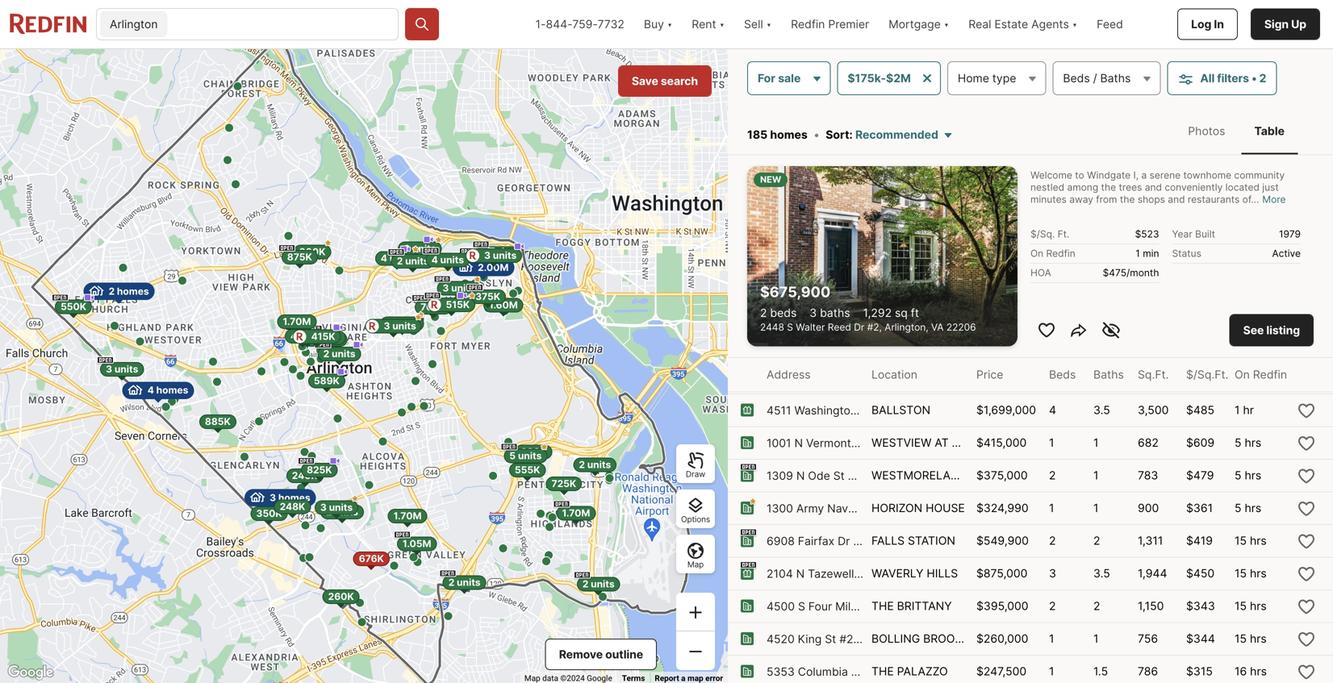 Task type: vqa. For each thing, say whether or not it's contained in the screenshot.
S for 4500 S Four Mile Run Dr #713
yes



Task type: describe. For each thing, give the bounding box(es) containing it.
5 for horizon house
[[1235, 501, 1242, 515]]

hrs for $419
[[1250, 534, 1267, 548]]

new
[[760, 174, 782, 185]]

sign
[[1265, 17, 1289, 31]]

located
[[1226, 182, 1260, 193]]

mortgage
[[889, 17, 941, 31]]

home type button
[[948, 61, 1046, 95]]

vermont
[[806, 437, 851, 450]]

walter for 2448 s walter reed dr #2, arlington, va 22206
[[796, 322, 825, 333]]

house
[[926, 501, 965, 515]]

sq
[[895, 306, 908, 320]]

▾ for rent ▾
[[720, 17, 725, 31]]

i,
[[1134, 170, 1139, 181]]

2 horizontal spatial redfin
[[1253, 368, 1288, 382]]

2 inside button
[[1260, 71, 1267, 85]]

ct
[[858, 567, 870, 581]]

baths inside button
[[1101, 71, 1131, 85]]

555k
[[515, 464, 540, 476]]

1 down beds button
[[1049, 436, 1055, 450]]

4500 s four mile run dr #713
[[767, 600, 926, 614]]

windgate of arl $675,900
[[872, 305, 1028, 319]]

415k inside 1.70m 415k
[[291, 331, 315, 342]]

hill
[[836, 371, 852, 385]]

sell ▾ button
[[735, 0, 781, 48]]

remove
[[559, 648, 603, 662]]

mortgage ▾ button
[[889, 0, 949, 48]]

1 right $260,000
[[1049, 632, 1055, 646]]

stoneridge knoll $300,000
[[872, 371, 1029, 384]]

1 right $300,000 in the right bottom of the page
[[1049, 371, 1055, 384]]

• for homes
[[814, 128, 820, 141]]

all filters • 2 button
[[1168, 61, 1277, 95]]

beds / baths
[[1063, 71, 1131, 85]]

dr inside "2448 s walter reed dr #2" link
[[876, 306, 889, 320]]

1001
[[767, 437, 791, 450]]

5353 columbia pike #308 link
[[767, 666, 905, 680]]

1 vertical spatial on
[[1235, 368, 1250, 382]]

windgate
[[1087, 170, 1131, 181]]

homes for 2
[[117, 286, 149, 297]]

$419
[[1187, 534, 1213, 548]]

options
[[681, 515, 710, 525]]

40
[[1235, 371, 1249, 384]]

beds for beds / baths
[[1063, 71, 1090, 85]]

1 left 1.5
[[1049, 665, 1055, 679]]

1 horizontal spatial 4 units
[[432, 254, 464, 266]]

$175k-$2m
[[848, 71, 911, 85]]

price
[[977, 368, 1004, 382]]

rent ▾ button
[[682, 0, 735, 48]]

real estate agents ▾ button
[[959, 0, 1087, 48]]

mins for 40 mins
[[1253, 371, 1278, 384]]

317 n manchester st link
[[767, 339, 878, 353]]

1309
[[767, 469, 793, 483]]

westmoreland
[[872, 469, 968, 483]]

1.70m inside 1.70m 415k
[[283, 316, 311, 328]]

1 vertical spatial $675,900
[[977, 305, 1028, 319]]

n for manchester
[[789, 339, 797, 352]]

300k
[[299, 246, 326, 258]]

hrs for $344
[[1250, 632, 1267, 646]]

westview
[[872, 436, 932, 450]]

in
[[1214, 17, 1224, 31]]

885k
[[205, 416, 231, 428]]

s for 2448 s walter reed dr #2, arlington, va 22206
[[787, 322, 793, 333]]

s for 2448 s walter reed dr #2
[[798, 306, 805, 320]]

3.5 for 1,944
[[1094, 567, 1111, 581]]

badge image
[[748, 498, 756, 506]]

1 $415,000 from the top
[[977, 273, 1027, 286]]

more
[[1263, 194, 1286, 205]]

n for vermont
[[795, 437, 803, 450]]

1,944
[[1138, 567, 1168, 581]]

cherry
[[796, 371, 833, 385]]

2 $415,000 from the top
[[977, 436, 1027, 450]]

$875,000
[[977, 567, 1028, 581]]

6908 fairfax dr #402
[[767, 535, 882, 548]]

location button
[[872, 358, 918, 392]]

$175k-$2m button
[[837, 61, 941, 95]]

redfin inside button
[[791, 17, 825, 31]]

hoa
[[1031, 267, 1052, 279]]

#402
[[853, 535, 882, 548]]

1 horizontal spatial redfin
[[1047, 248, 1076, 260]]

st for stuart
[[844, 273, 855, 287]]

estate
[[995, 17, 1029, 31]]

serene
[[1150, 170, 1181, 181]]

2 beds
[[760, 306, 797, 320]]

arl
[[953, 305, 974, 319]]

homes for 4
[[156, 385, 188, 396]]

manor
[[956, 338, 998, 352]]

knoll
[[946, 371, 984, 384]]

google image
[[4, 663, 57, 684]]

3.5 for 3,500
[[1094, 403, 1111, 417]]

toggle search results table view tab
[[1242, 111, 1298, 151]]

1 vertical spatial and
[[1168, 194, 1185, 205]]

run
[[861, 600, 881, 614]]

save search button
[[618, 65, 712, 97]]

st for vermont
[[855, 437, 866, 450]]

feed button
[[1087, 0, 1165, 48]]

baths
[[820, 306, 850, 320]]

1 right $324,990
[[1049, 501, 1055, 515]]

759-
[[572, 17, 598, 31]]

homes for 7
[[117, 286, 149, 297]]

0 horizontal spatial the
[[1101, 182, 1116, 193]]

st inside 4520 king st #209 bolling brook towers
[[825, 633, 837, 647]]

toggle search results photos view tab
[[1176, 111, 1239, 151]]

1300
[[767, 502, 793, 516]]

hrs for $343
[[1250, 600, 1267, 613]]

$315
[[1187, 665, 1213, 679]]

0 vertical spatial $675,900
[[760, 283, 831, 301]]

0 vertical spatial and
[[1145, 182, 1162, 193]]

786
[[1138, 665, 1158, 679]]

buy
[[644, 17, 664, 31]]

2 horizontal spatial 4 units
[[468, 255, 501, 266]]

5 hrs for $361
[[1235, 501, 1262, 515]]

22206
[[947, 322, 976, 333]]

3 mins
[[1235, 338, 1270, 352]]

dr inside 1300 army navy dr #1001 link
[[858, 502, 870, 516]]

$375,000
[[977, 469, 1028, 483]]

price button
[[977, 358, 1004, 392]]

1 up $475/month
[[1136, 248, 1140, 260]]

$2m
[[886, 71, 911, 85]]

n left #504
[[848, 469, 857, 483]]

premier
[[828, 17, 870, 31]]

5 hrs for $609
[[1235, 436, 1262, 450]]

5 for westmoreland ter
[[1235, 469, 1242, 483]]

7732
[[598, 17, 625, 31]]

submit search image
[[414, 16, 430, 32]]

four
[[809, 600, 832, 614]]

7
[[109, 286, 115, 297]]

1 vertical spatial baths
[[1094, 368, 1124, 382]]

15 hrs for $450
[[1235, 567, 1267, 581]]

real estate agents ▾
[[969, 17, 1078, 31]]

the for the palazzo
[[872, 665, 894, 679]]

$485
[[1187, 403, 1215, 417]]

hrs for $450
[[1250, 567, 1267, 581]]

185
[[747, 128, 768, 141]]

15 for $419
[[1235, 534, 1247, 548]]

783
[[1138, 469, 1159, 483]]

blvd
[[924, 338, 953, 352]]

redfin premier
[[791, 17, 870, 31]]

$523
[[1135, 228, 1160, 240]]

a
[[1142, 170, 1147, 181]]

beds for beds
[[1049, 368, 1076, 382]]

st for manchester
[[867, 339, 878, 352]]

$/sq.
[[1031, 228, 1055, 240]]

1 up '3 mins'
[[1235, 305, 1240, 319]]

hrs for $479
[[1245, 469, 1262, 483]]

1-844-759-7732 link
[[536, 17, 625, 31]]

5 inside "map" region
[[510, 450, 516, 462]]

1 horizontal spatial the
[[1120, 194, 1135, 205]]

1,150
[[1138, 600, 1164, 613]]

#504
[[860, 469, 888, 483]]



Task type: locate. For each thing, give the bounding box(es) containing it.
2448 down 1029
[[767, 306, 795, 320]]

#308 right rd
[[873, 371, 901, 385]]

2448
[[767, 306, 795, 320], [760, 322, 785, 333]]

sq.ft. button
[[1138, 358, 1169, 392]]

▾ for buy ▾
[[667, 17, 673, 31]]

0 horizontal spatial 4 units
[[381, 253, 413, 264]]

2 5 hrs from the top
[[1235, 469, 1262, 483]]

#409
[[869, 437, 898, 450]]

active
[[1273, 248, 1301, 260]]

hrs right 16 on the right bottom of the page
[[1251, 665, 1267, 679]]

st for ode
[[834, 469, 845, 483]]

0 vertical spatial the
[[872, 600, 894, 613]]

0 vertical spatial mins
[[1245, 338, 1270, 352]]

0 vertical spatial baths
[[1101, 71, 1131, 85]]

sell ▾
[[744, 17, 772, 31]]

1 min up see
[[1235, 305, 1263, 319]]

ft
[[911, 306, 919, 320]]

5 ▾ from the left
[[1073, 17, 1078, 31]]

▾ inside sell ▾ dropdown button
[[767, 17, 772, 31]]

tab list
[[1159, 108, 1314, 155]]

1 vertical spatial $415,000
[[977, 436, 1027, 450]]

3.5 left "1,944" on the bottom of the page
[[1094, 567, 1111, 581]]

0 vertical spatial 2448
[[767, 306, 795, 320]]

1 15 hrs from the top
[[1235, 534, 1267, 548]]

beds left /
[[1063, 71, 1090, 85]]

recommended button
[[856, 125, 958, 144]]

hrs right the $343 on the right
[[1250, 600, 1267, 613]]

▾ inside rent ▾ dropdown button
[[720, 17, 725, 31]]

$415,000 right i&ii on the top right of the page
[[977, 273, 1027, 286]]

1 vertical spatial min
[[1243, 305, 1263, 319]]

1 vertical spatial beds
[[1049, 368, 1076, 382]]

the palazzo
[[872, 665, 948, 679]]

$395,000
[[977, 600, 1029, 613]]

1 vertical spatial 2448
[[760, 322, 785, 333]]

1 left 783
[[1094, 469, 1099, 483]]

3.5 down the baths button
[[1094, 403, 1111, 417]]

4500 s four mile run dr #713 link
[[767, 600, 926, 614]]

1-
[[536, 17, 546, 31]]

tazewell
[[808, 567, 854, 581]]

3 15 from the top
[[1235, 600, 1247, 613]]

▾ for sell ▾
[[767, 17, 772, 31]]

0 horizontal spatial $675,900
[[760, 283, 831, 301]]

15 hrs right the $343 on the right
[[1235, 600, 1267, 613]]

900
[[1138, 501, 1159, 515]]

buy ▾ button
[[644, 0, 673, 48]]

1 up 1.5
[[1094, 632, 1099, 646]]

15 up 16 on the right bottom of the page
[[1235, 632, 1247, 646]]

1 5 hrs from the top
[[1235, 436, 1262, 450]]

5
[[1235, 436, 1242, 450], [510, 450, 516, 462], [1235, 469, 1242, 483], [1235, 501, 1242, 515]]

1 horizontal spatial 1.70m
[[394, 511, 422, 522]]

1 left 682
[[1094, 436, 1099, 450]]

n for stuart
[[796, 273, 805, 287]]

walter up 317 n manchester st link
[[796, 322, 825, 333]]

2 horizontal spatial 1.70m
[[562, 508, 590, 520]]

reed for #2,
[[828, 322, 851, 333]]

dr left #2
[[876, 306, 889, 320]]

350k
[[256, 508, 282, 520]]

st left "#409"
[[855, 437, 866, 450]]

1 horizontal spatial $675,900
[[977, 305, 1028, 319]]

5 up 555k
[[510, 450, 516, 462]]

hrs right $419 at the right bottom of page
[[1250, 534, 1267, 548]]

$675,900 up '$885,000' at the right of the page
[[977, 305, 1028, 319]]

2 the from the top
[[872, 665, 894, 679]]

reed for #2
[[846, 306, 873, 320]]

mins for 3 mins
[[1245, 338, 1270, 352]]

the for the brittany
[[872, 600, 894, 613]]

0 vertical spatial ballston
[[872, 403, 931, 417]]

2 15 hrs from the top
[[1235, 567, 1267, 581]]

$247,500
[[977, 665, 1027, 679]]

▾ inside buy ▾ dropdown button
[[667, 17, 673, 31]]

1 horizontal spatial min
[[1243, 305, 1263, 319]]

min down $523
[[1143, 248, 1160, 260]]

hrs down "hr"
[[1245, 436, 1262, 450]]

to
[[1075, 170, 1085, 181]]

4511
[[767, 404, 791, 418]]

the down trees
[[1120, 194, 1135, 205]]

hill
[[897, 338, 921, 352]]

0 vertical spatial 1 min
[[1136, 248, 1160, 260]]

of
[[934, 305, 949, 319]]

2 15 from the top
[[1235, 567, 1247, 581]]

0 vertical spatial on
[[1031, 248, 1044, 260]]

redfin down ft.
[[1047, 248, 1076, 260]]

away
[[1070, 194, 1094, 205]]

homes
[[770, 128, 808, 141], [117, 286, 149, 297], [117, 286, 149, 297], [156, 385, 188, 396], [278, 492, 310, 504]]

1,311
[[1138, 534, 1164, 548]]

walter down stuart
[[809, 306, 843, 320]]

15 hrs right $419 at the right bottom of page
[[1235, 534, 1267, 548]]

1.70m
[[283, 316, 311, 328], [562, 508, 590, 520], [394, 511, 422, 522]]

$344
[[1187, 632, 1216, 646]]

metro
[[1014, 436, 1054, 450]]

▾ right the buy
[[667, 17, 673, 31]]

1 vertical spatial •
[[814, 128, 820, 141]]

the down 4520 king st #209 bolling brook towers
[[872, 665, 894, 679]]

5 hrs right $479
[[1235, 469, 1262, 483]]

0 vertical spatial •
[[1252, 71, 1257, 85]]

5 for westview at ballston metro
[[1235, 436, 1242, 450]]

1 min down $523
[[1136, 248, 1160, 260]]

▾ for mortgage ▾
[[944, 17, 949, 31]]

1 right beds button
[[1094, 371, 1099, 384]]

1 vertical spatial 3.5
[[1094, 567, 1111, 581]]

$415,000 up $375,000 at right bottom
[[977, 436, 1027, 450]]

1 the from the top
[[872, 600, 894, 613]]

185 homes •
[[747, 128, 820, 141]]

1 vertical spatial s
[[787, 322, 793, 333]]

mins right 40
[[1253, 371, 1278, 384]]

homes for 185
[[770, 128, 808, 141]]

0 horizontal spatial on
[[1031, 248, 1044, 260]]

$/sq. ft.
[[1031, 228, 1070, 240]]

n right 2104
[[796, 567, 805, 581]]

restaurants
[[1188, 194, 1240, 205]]

2 3.5 from the top
[[1094, 567, 1111, 581]]

5 down 1 hr
[[1235, 436, 1242, 450]]

and up the shops
[[1145, 182, 1162, 193]]

westmoreland ter
[[872, 469, 992, 483]]

▾ inside real estate agents ▾ link
[[1073, 17, 1078, 31]]

630k
[[521, 446, 547, 458]]

stoneridge
[[872, 371, 943, 384]]

▾ right 'sell'
[[767, 17, 772, 31]]

▾ right 'agents'
[[1073, 17, 1078, 31]]

baths right /
[[1101, 71, 1131, 85]]

0 horizontal spatial redfin
[[791, 17, 825, 31]]

16
[[1235, 665, 1247, 679]]

hrs for $609
[[1245, 436, 1262, 450]]

2448 for 2448 s walter reed dr #2
[[767, 306, 795, 320]]

address
[[767, 368, 811, 382]]

3 baths
[[810, 306, 850, 320]]

on down '3 mins'
[[1235, 368, 1250, 382]]

1 left 900
[[1094, 501, 1099, 515]]

2448 s walter reed dr #2, arlington, va 22206
[[760, 322, 976, 333]]

n right 317
[[789, 339, 797, 352]]

1 hr
[[1235, 403, 1254, 417]]

tab list containing photos
[[1159, 108, 1314, 155]]

0 horizontal spatial 1 min
[[1136, 248, 1160, 260]]

• for filters
[[1252, 71, 1257, 85]]

nestled
[[1031, 182, 1065, 193]]

hrs up 16 hrs
[[1250, 632, 1267, 646]]

4 15 hrs from the top
[[1235, 632, 1267, 646]]

1 horizontal spatial •
[[1252, 71, 1257, 85]]

1300 army navy dr #1001
[[767, 502, 905, 516]]

1 vertical spatial the
[[872, 665, 894, 679]]

15 for $343
[[1235, 600, 1247, 613]]

rd
[[856, 371, 870, 385]]

1 vertical spatial #308
[[877, 666, 905, 679]]

None search field
[[171, 9, 398, 41]]

1 vertical spatial ballston
[[952, 436, 1011, 450]]

15 right $419 at the right bottom of page
[[1235, 534, 1247, 548]]

4511 washington blvd link
[[767, 404, 884, 418]]

0 vertical spatial s
[[798, 306, 805, 320]]

15 for $450
[[1235, 567, 1247, 581]]

buy ▾
[[644, 17, 673, 31]]

reed down "2448 s walter reed dr #2" link
[[828, 322, 851, 333]]

15 hrs for $419
[[1235, 534, 1267, 548]]

n inside 317 n manchester st spy hill blvd manor
[[789, 339, 797, 352]]

s left four
[[798, 600, 806, 614]]

dr right run
[[884, 600, 897, 614]]

2 vertical spatial 5 hrs
[[1235, 501, 1262, 515]]

2 vertical spatial redfin
[[1253, 368, 1288, 382]]

st right stuart
[[844, 273, 855, 287]]

1 vertical spatial 1 min
[[1235, 305, 1263, 319]]

hrs right $361
[[1245, 501, 1262, 515]]

0 horizontal spatial 1.70m
[[283, 316, 311, 328]]

1309 n ode st n #504
[[767, 469, 888, 483]]

hrs right $450
[[1250, 567, 1267, 581]]

1 left $475/month
[[1094, 273, 1099, 286]]

15 hrs for $344
[[1235, 632, 1267, 646]]

1-844-759-7732
[[536, 17, 625, 31]]

map region
[[0, 0, 878, 684]]

dr inside 6908 fairfax dr #402 link
[[838, 535, 850, 548]]

1 down on redfin
[[1049, 273, 1055, 286]]

n left #216
[[859, 273, 867, 287]]

beds / baths button
[[1053, 61, 1161, 95]]

0 vertical spatial reed
[[846, 306, 873, 320]]

0 vertical spatial min
[[1143, 248, 1160, 260]]

horizon house
[[872, 501, 965, 515]]

#2,
[[867, 322, 882, 333]]

• inside all filters • 2 button
[[1252, 71, 1257, 85]]

1 15 from the top
[[1235, 534, 1247, 548]]

draw
[[686, 470, 706, 479]]

1 horizontal spatial 1 min
[[1235, 305, 1263, 319]]

4 homes
[[147, 385, 188, 396]]

3 ▾ from the left
[[767, 17, 772, 31]]

• left "sort:"
[[814, 128, 820, 141]]

0 vertical spatial the
[[1101, 182, 1116, 193]]

on redfin
[[1031, 248, 1076, 260]]

15 right the $343 on the right
[[1235, 600, 1247, 613]]

ballston up ter
[[952, 436, 1011, 450]]

$675,900 up beds
[[760, 283, 831, 301]]

beds left the baths button
[[1049, 368, 1076, 382]]

summerwalk i&ii $415,000
[[872, 273, 1027, 286]]

0 vertical spatial #308
[[873, 371, 901, 385]]

3 5 hrs from the top
[[1235, 501, 1262, 515]]

sell
[[744, 17, 763, 31]]

15 hrs right $450
[[1235, 567, 1267, 581]]

1 vertical spatial walter
[[796, 322, 825, 333]]

1 horizontal spatial on
[[1235, 368, 1250, 382]]

sale
[[778, 71, 801, 85]]

dr left #402
[[838, 535, 850, 548]]

st inside 317 n manchester st spy hill blvd manor
[[867, 339, 878, 352]]

outline
[[606, 648, 643, 662]]

1 3.5 from the top
[[1094, 403, 1111, 417]]

s down beds
[[787, 322, 793, 333]]

rent
[[692, 17, 716, 31]]

year
[[1172, 228, 1193, 240]]

hrs for $315
[[1251, 665, 1267, 679]]

ballston up westview
[[872, 403, 931, 417]]

more button
[[1263, 194, 1286, 206]]

#713
[[900, 600, 926, 614]]

spy
[[872, 338, 894, 352]]

ft.
[[1058, 228, 1070, 240]]

and down conveniently
[[1168, 194, 1185, 205]]

redfin right 40
[[1253, 368, 1288, 382]]

redfin left premier
[[791, 17, 825, 31]]

dr
[[876, 306, 889, 320], [854, 322, 865, 333], [858, 502, 870, 516], [838, 535, 850, 548], [884, 600, 897, 614]]

▾ right rent
[[720, 17, 725, 31]]

n right 1001
[[795, 437, 803, 450]]

mins down see
[[1245, 338, 1270, 352]]

4 15 from the top
[[1235, 632, 1247, 646]]

0 horizontal spatial •
[[814, 128, 820, 141]]

baths left 809
[[1094, 368, 1124, 382]]

0 horizontal spatial ballston
[[872, 403, 931, 417]]

1.70m 415k
[[283, 316, 315, 342]]

st down #2,
[[867, 339, 878, 352]]

2 units
[[481, 248, 514, 260], [397, 255, 429, 267], [310, 334, 342, 345], [323, 348, 356, 360], [579, 459, 611, 471], [326, 506, 358, 518], [449, 577, 481, 589], [583, 579, 615, 591]]

0 vertical spatial $415,000
[[977, 273, 1027, 286]]

1.70m down 725k on the bottom left
[[562, 508, 590, 520]]

5 hrs for $479
[[1235, 469, 1262, 483]]

15 right $450
[[1235, 567, 1247, 581]]

on up hoa
[[1031, 248, 1044, 260]]

875k
[[287, 251, 312, 263]]

s right beds
[[798, 306, 805, 320]]

4520 king st #209 bolling brook towers
[[767, 632, 1013, 647]]

0 vertical spatial redfin
[[791, 17, 825, 31]]

dr right navy
[[858, 502, 870, 516]]

0 vertical spatial beds
[[1063, 71, 1090, 85]]

min up see
[[1243, 305, 1263, 319]]

1 vertical spatial the
[[1120, 194, 1135, 205]]

$450
[[1187, 567, 1215, 581]]

#308 right pike on the bottom right
[[877, 666, 905, 679]]

0 vertical spatial walter
[[809, 306, 843, 320]]

1 horizontal spatial and
[[1168, 194, 1185, 205]]

i&ii
[[956, 273, 972, 286]]

1.70m up 1.05m
[[394, 511, 422, 522]]

n inside 2104 n tazewell ct waverly hills
[[796, 567, 805, 581]]

dr inside 4500 s four mile run dr #713 link
[[884, 600, 897, 614]]

reed up 2448 s walter reed dr #2, arlington, va 22206
[[846, 306, 873, 320]]

1 left "hr"
[[1235, 403, 1240, 417]]

st right ode
[[834, 469, 845, 483]]

hrs right $479
[[1245, 469, 1262, 483]]

walter for 2448 s walter reed dr #2
[[809, 306, 843, 320]]

s for 4500 s four mile run dr #713
[[798, 600, 806, 614]]

3 15 hrs from the top
[[1235, 600, 1267, 613]]

n right 1029
[[796, 273, 805, 287]]

714
[[1138, 273, 1157, 286]]

317 n manchester st spy hill blvd manor
[[767, 338, 998, 352]]

dr left #2,
[[854, 322, 865, 333]]

the
[[872, 600, 894, 613], [872, 665, 894, 679]]

n for ode
[[797, 469, 805, 483]]

0 vertical spatial 5 hrs
[[1235, 436, 1262, 450]]

1 vertical spatial 5 hrs
[[1235, 469, 1262, 483]]

#209
[[840, 633, 868, 647]]

beds inside button
[[1063, 71, 1090, 85]]

0 horizontal spatial min
[[1143, 248, 1160, 260]]

1 vertical spatial reed
[[828, 322, 851, 333]]

1.70m up 400k
[[283, 316, 311, 328]]

16 hrs
[[1235, 665, 1267, 679]]

homes for 3
[[278, 492, 310, 504]]

hrs for $361
[[1245, 501, 1262, 515]]

conveniently
[[1165, 182, 1223, 193]]

▾ inside mortgage ▾ dropdown button
[[944, 17, 949, 31]]

rent ▾
[[692, 17, 725, 31]]

2 vertical spatial s
[[798, 600, 806, 614]]

the left #713
[[872, 600, 894, 613]]

real estate agents ▾ link
[[969, 0, 1078, 48]]

falls station
[[872, 534, 956, 548]]

the down windgate at top right
[[1101, 182, 1116, 193]]

5 right $479
[[1235, 469, 1242, 483]]

2 ▾ from the left
[[720, 17, 725, 31]]

1 horizontal spatial ballston
[[952, 436, 1011, 450]]

5 right $361
[[1235, 501, 1242, 515]]

0 vertical spatial 3.5
[[1094, 403, 1111, 417]]

0 horizontal spatial and
[[1145, 182, 1162, 193]]

15 hrs for $343
[[1235, 600, 1267, 613]]

1 ▾ from the left
[[667, 17, 673, 31]]

3,500
[[1138, 403, 1169, 417]]

2448 for 2448 s walter reed dr #2, arlington, va 22206
[[760, 322, 785, 333]]

4 ▾ from the left
[[944, 17, 949, 31]]

horizon
[[872, 501, 923, 515]]

5 hrs down "hr"
[[1235, 436, 1262, 450]]

n for tazewell
[[796, 567, 805, 581]]

2448 down the 2 beds
[[760, 322, 785, 333]]

$175k-
[[848, 71, 886, 85]]

5 hrs right $361
[[1235, 501, 1262, 515]]

feed
[[1097, 17, 1124, 31]]

manchester
[[801, 339, 864, 352]]

3 homes
[[270, 492, 310, 504]]

4 units
[[381, 253, 413, 264], [432, 254, 464, 266], [468, 255, 501, 266]]

1 vertical spatial redfin
[[1047, 248, 1076, 260]]

15 for $344
[[1235, 632, 1247, 646]]

15 hrs up 16 hrs
[[1235, 632, 1267, 646]]

1 vertical spatial mins
[[1253, 371, 1278, 384]]

mile
[[836, 600, 858, 614]]

st right the king
[[825, 633, 837, 647]]



